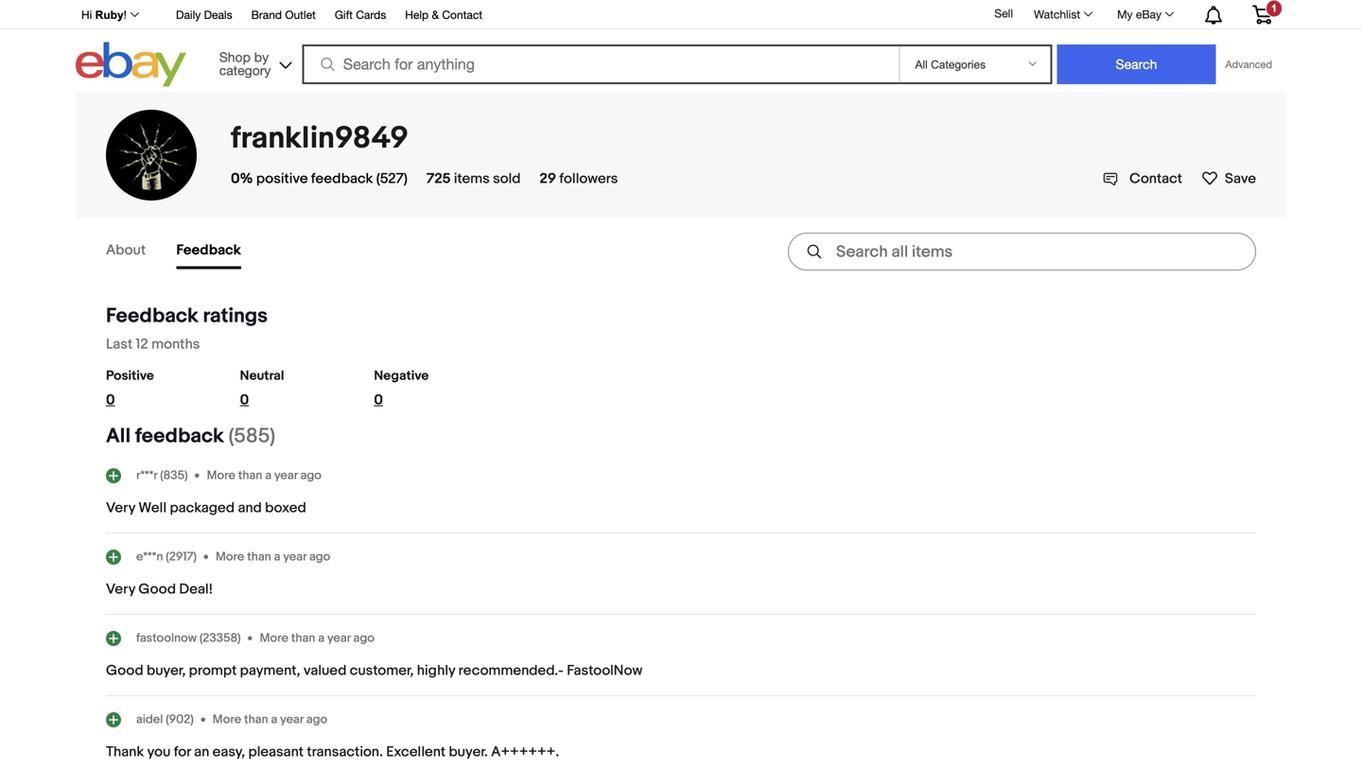 Task type: locate. For each thing, give the bounding box(es) containing it.
a up pleasant in the left bottom of the page
[[271, 712, 277, 727]]

feedback
[[176, 242, 241, 259], [106, 304, 198, 328]]

easy,
[[213, 744, 245, 761]]

fastoolnow (23358)
[[136, 631, 241, 645]]

buyer,
[[147, 662, 186, 679]]

0 down positive
[[106, 392, 115, 409]]

more right (2917)
[[216, 549, 244, 564]]

a for deal!
[[274, 549, 280, 564]]

daily deals
[[176, 8, 232, 21]]

year for boxed
[[274, 468, 298, 483]]

gift cards
[[335, 8, 386, 21]]

well
[[138, 499, 167, 516]]

year up pleasant in the left bottom of the page
[[280, 712, 304, 727]]

my ebay link
[[1107, 3, 1182, 26]]

feedback up ratings
[[176, 242, 241, 259]]

contact right &
[[442, 8, 482, 21]]

brand outlet
[[251, 8, 316, 21]]

a up valued
[[318, 631, 325, 645]]

none submit inside the shop by category 'banner'
[[1057, 44, 1216, 84]]

year down boxed
[[283, 549, 307, 564]]

contact inside help & contact link
[[442, 8, 482, 21]]

year for easy,
[[280, 712, 304, 727]]

feedback up '(835)'
[[135, 424, 224, 448]]

franklin9849 image
[[106, 110, 197, 201]]

more than a year ago up pleasant in the left bottom of the page
[[213, 712, 327, 727]]

0 horizontal spatial 0 link
[[106, 392, 193, 416]]

more than a year ago
[[207, 468, 322, 483], [216, 549, 330, 564], [260, 631, 374, 645], [213, 712, 327, 727]]

2 horizontal spatial 0 link
[[374, 392, 461, 416]]

0 inside negative 0
[[374, 392, 383, 409]]

1 horizontal spatial contact
[[1130, 170, 1182, 187]]

2 horizontal spatial 0
[[374, 392, 383, 409]]

more
[[207, 468, 236, 483], [216, 549, 244, 564], [260, 631, 288, 645], [213, 712, 241, 727]]

account navigation
[[71, 0, 1286, 29]]

3 0 link from the left
[[374, 392, 461, 416]]

1 vertical spatial feedback
[[135, 424, 224, 448]]

0 down neutral on the left top of page
[[240, 392, 249, 409]]

than up pleasant in the left bottom of the page
[[244, 712, 268, 727]]

thank you for an easy, pleasant transaction. excellent buyer. a++++++.
[[106, 744, 559, 761]]

than for packaged
[[238, 468, 262, 483]]

by
[[254, 49, 269, 65]]

more for packaged
[[207, 468, 236, 483]]

more up payment,
[[260, 631, 288, 645]]

positive
[[256, 170, 308, 187]]

2 0 link from the left
[[240, 392, 327, 416]]

ago for easy,
[[306, 712, 327, 727]]

&
[[432, 8, 439, 21]]

1 vertical spatial good
[[106, 662, 143, 679]]

0 inside neutral 0
[[240, 392, 249, 409]]

valued
[[304, 662, 347, 679]]

more up very well packaged and boxed
[[207, 468, 236, 483]]

0 vertical spatial feedback
[[176, 242, 241, 259]]

feedback
[[311, 170, 373, 187], [135, 424, 224, 448]]

items
[[454, 170, 490, 187]]

a
[[265, 468, 272, 483], [274, 549, 280, 564], [318, 631, 325, 645], [271, 712, 277, 727]]

0 down negative in the top of the page
[[374, 392, 383, 409]]

help & contact
[[405, 8, 482, 21]]

0 link for neutral 0
[[240, 392, 327, 416]]

1 horizontal spatial 0
[[240, 392, 249, 409]]

29 followers
[[540, 170, 618, 187]]

help
[[405, 8, 429, 21]]

year up boxed
[[274, 468, 298, 483]]

neutral
[[240, 368, 284, 384]]

good
[[138, 581, 176, 598], [106, 662, 143, 679]]

for
[[174, 744, 191, 761]]

last
[[106, 336, 133, 353]]

more for prompt
[[260, 631, 288, 645]]

watchlist link
[[1023, 3, 1101, 26]]

feedback up 12
[[106, 304, 198, 328]]

1 vertical spatial feedback
[[106, 304, 198, 328]]

shop
[[219, 49, 251, 65]]

0 vertical spatial feedback
[[311, 170, 373, 187]]

daily deals link
[[176, 5, 232, 26]]

a down boxed
[[274, 549, 280, 564]]

0 link down neutral on the left top of page
[[240, 392, 327, 416]]

more than a year ago up valued
[[260, 631, 374, 645]]

0 horizontal spatial contact
[[442, 8, 482, 21]]

very for very good deal!
[[106, 581, 135, 598]]

None submit
[[1057, 44, 1216, 84]]

more than a year ago for prompt
[[260, 631, 374, 645]]

0 link
[[106, 392, 193, 416], [240, 392, 327, 416], [374, 392, 461, 416]]

725 items sold
[[426, 170, 521, 187]]

0 inside positive 0
[[106, 392, 115, 409]]

(585)
[[229, 424, 275, 448]]

tab list
[[106, 234, 271, 269]]

1 vertical spatial contact
[[1130, 170, 1182, 187]]

feedback ratings last 12 months
[[106, 304, 268, 353]]

more for for
[[213, 712, 241, 727]]

shop by category banner
[[71, 0, 1286, 92]]

more than a year ago for deal!
[[216, 549, 330, 564]]

all
[[106, 424, 131, 448]]

more than a year ago for for
[[213, 712, 327, 727]]

0 vertical spatial very
[[106, 499, 135, 516]]

hi
[[81, 9, 92, 21]]

a for for
[[271, 712, 277, 727]]

0% positive feedback (527)
[[231, 170, 408, 187]]

than down and
[[247, 549, 271, 564]]

(23358)
[[199, 631, 241, 645]]

1 very from the top
[[106, 499, 135, 516]]

1 0 link from the left
[[106, 392, 193, 416]]

than for prompt
[[291, 631, 315, 645]]

good left buyer,
[[106, 662, 143, 679]]

sell link
[[986, 7, 1022, 20]]

feedback inside tab list
[[176, 242, 241, 259]]

0 link for negative 0
[[374, 392, 461, 416]]

2 0 from the left
[[240, 392, 249, 409]]

3 0 from the left
[[374, 392, 383, 409]]

more than a year ago down boxed
[[216, 549, 330, 564]]

1 horizontal spatial 0 link
[[240, 392, 327, 416]]

very well packaged and boxed
[[106, 499, 306, 516]]

0
[[106, 392, 115, 409], [240, 392, 249, 409], [374, 392, 383, 409]]

save
[[1225, 170, 1256, 187]]

more than a year ago up and
[[207, 468, 322, 483]]

a for packaged
[[265, 468, 272, 483]]

customer,
[[350, 662, 414, 679]]

0 link down positive
[[106, 392, 193, 416]]

more up the easy,
[[213, 712, 241, 727]]

1 vertical spatial very
[[106, 581, 135, 598]]

positive
[[106, 368, 154, 384]]

a up boxed
[[265, 468, 272, 483]]

year
[[274, 468, 298, 483], [283, 549, 307, 564], [327, 631, 351, 645], [280, 712, 304, 727]]

than up and
[[238, 468, 262, 483]]

1 0 from the left
[[106, 392, 115, 409]]

feedback down franklin9849
[[311, 170, 373, 187]]

excellent
[[386, 744, 446, 761]]

0 vertical spatial contact
[[442, 8, 482, 21]]

2 very from the top
[[106, 581, 135, 598]]

negative
[[374, 368, 429, 384]]

save button
[[1201, 169, 1256, 187]]

feedback inside "feedback ratings last 12 months"
[[106, 304, 198, 328]]

than up valued
[[291, 631, 315, 645]]

feedback for feedback
[[176, 242, 241, 259]]

year up valued
[[327, 631, 351, 645]]

than for for
[[244, 712, 268, 727]]

0 for neutral 0
[[240, 392, 249, 409]]

tab list containing about
[[106, 234, 271, 269]]

more for deal!
[[216, 549, 244, 564]]

very for very well packaged and boxed
[[106, 499, 135, 516]]

shop by category
[[219, 49, 271, 78]]

0 link down negative in the top of the page
[[374, 392, 461, 416]]

0 horizontal spatial 0
[[106, 392, 115, 409]]

contact left "save" button
[[1130, 170, 1182, 187]]

franklin9849
[[231, 120, 409, 157]]

good down e***n
[[138, 581, 176, 598]]

outlet
[[285, 8, 316, 21]]



Task type: vqa. For each thing, say whether or not it's contained in the screenshot.


Task type: describe. For each thing, give the bounding box(es) containing it.
gift
[[335, 8, 353, 21]]

than for deal!
[[247, 549, 271, 564]]

months
[[151, 336, 200, 353]]

fastoolnow
[[136, 631, 197, 645]]

advanced link
[[1216, 45, 1282, 83]]

aidel
[[136, 712, 163, 727]]

recommended.-
[[458, 662, 564, 679]]

prompt
[[189, 662, 237, 679]]

0 vertical spatial good
[[138, 581, 176, 598]]

r***r
[[136, 468, 157, 483]]

very good deal!
[[106, 581, 213, 598]]

ago for boxed
[[300, 468, 322, 483]]

0 for positive 0
[[106, 392, 115, 409]]

good buyer, prompt payment, valued customer, highly recommended.- fastoolnow
[[106, 662, 643, 679]]

boxed
[[265, 499, 306, 516]]

ebay
[[1136, 8, 1162, 21]]

more than a year ago for packaged
[[207, 468, 322, 483]]

(835)
[[160, 468, 188, 483]]

hi ruby !
[[81, 9, 127, 21]]

negative 0
[[374, 368, 429, 409]]

cards
[[356, 8, 386, 21]]

category
[[219, 62, 271, 78]]

ratings
[[203, 304, 268, 328]]

0 horizontal spatial feedback
[[135, 424, 224, 448]]

0 link for positive 0
[[106, 392, 193, 416]]

payment,
[[240, 662, 300, 679]]

my ebay
[[1117, 8, 1162, 21]]

advanced
[[1225, 58, 1272, 70]]

12
[[136, 336, 148, 353]]

all feedback (585)
[[106, 424, 275, 448]]

0%
[[231, 170, 253, 187]]

positive 0
[[106, 368, 154, 409]]

help & contact link
[[405, 5, 482, 26]]

0 for negative 0
[[374, 392, 383, 409]]

sold
[[493, 170, 521, 187]]

watchlist
[[1034, 8, 1080, 21]]

about
[[106, 242, 146, 259]]

contact link
[[1103, 170, 1182, 187]]

1 link
[[1241, 0, 1284, 27]]

!
[[124, 9, 127, 21]]

e***n (2917)
[[136, 549, 197, 564]]

fastoolnow
[[567, 662, 643, 679]]

1 horizontal spatial feedback
[[311, 170, 373, 187]]

deal!
[[179, 581, 213, 598]]

followers
[[559, 170, 618, 187]]

725
[[426, 170, 451, 187]]

you
[[147, 744, 171, 761]]

aidel (902)
[[136, 712, 194, 727]]

neutral 0
[[240, 368, 284, 409]]

year for valued
[[327, 631, 351, 645]]

packaged
[[170, 499, 235, 516]]

sell
[[995, 7, 1013, 20]]

ruby
[[95, 9, 124, 21]]

ago for valued
[[353, 631, 374, 645]]

pleasant
[[248, 744, 304, 761]]

1
[[1271, 2, 1277, 14]]

(902)
[[166, 712, 194, 727]]

thank
[[106, 744, 144, 761]]

r***r (835)
[[136, 468, 188, 483]]

gift cards link
[[335, 5, 386, 26]]

brand
[[251, 8, 282, 21]]

e***n
[[136, 549, 163, 564]]

(527)
[[376, 170, 408, 187]]

shop by category button
[[211, 42, 296, 83]]

29
[[540, 170, 556, 187]]

daily
[[176, 8, 201, 21]]

deals
[[204, 8, 232, 21]]

my
[[1117, 8, 1133, 21]]

franklin9849 link
[[231, 120, 409, 157]]

Search for anything text field
[[305, 46, 895, 82]]

a++++++.
[[491, 744, 559, 761]]

buyer.
[[449, 744, 488, 761]]

(2917)
[[166, 549, 197, 564]]

an
[[194, 744, 209, 761]]

and
[[238, 499, 262, 516]]

transaction.
[[307, 744, 383, 761]]

feedback for feedback ratings last 12 months
[[106, 304, 198, 328]]

Search all items field
[[788, 233, 1256, 271]]

brand outlet link
[[251, 5, 316, 26]]

highly
[[417, 662, 455, 679]]

a for prompt
[[318, 631, 325, 645]]



